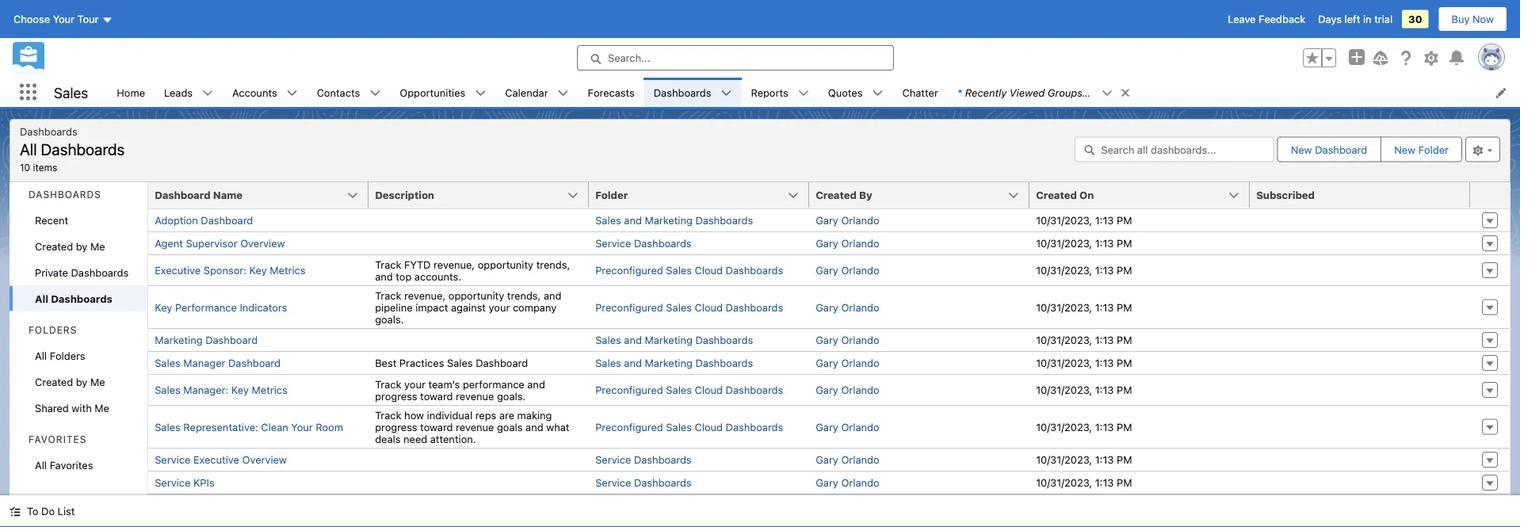 Task type: locate. For each thing, give the bounding box(es) containing it.
0 vertical spatial favorites
[[29, 434, 87, 445]]

revenue up reps on the left of page
[[456, 390, 494, 402]]

9 1:13 from the top
[[1095, 454, 1114, 466]]

6 gary orlando link from the top
[[816, 357, 879, 369]]

new
[[1291, 143, 1312, 155], [1394, 143, 1416, 155]]

grid
[[148, 182, 1510, 495]]

track fytd revenue, opportunity trends, and top accounts.
[[375, 258, 570, 282]]

folder inside cell
[[595, 189, 628, 201]]

shared with me
[[35, 402, 109, 414]]

created left on
[[1036, 189, 1077, 201]]

group
[[1303, 48, 1336, 67]]

your
[[53, 13, 75, 25], [291, 421, 313, 433]]

overview
[[240, 237, 285, 249], [242, 454, 287, 466]]

1 vertical spatial by
[[76, 376, 87, 388]]

all down private
[[35, 292, 48, 304]]

2 revenue from the top
[[456, 421, 494, 433]]

1 vertical spatial revenue,
[[404, 289, 446, 301]]

2 by from the top
[[76, 376, 87, 388]]

me up private dashboards
[[90, 240, 105, 252]]

progress inside track how individual reps are making progress toward revenue goals and what deals need attention.
[[375, 421, 417, 433]]

preconfigured sales cloud dashboards for track your team's performance and progress toward revenue goals.
[[595, 384, 783, 396]]

10 10/31/2023, from the top
[[1036, 477, 1092, 489]]

10 gary orlando link from the top
[[816, 477, 879, 489]]

track inside track revenue, opportunity trends, and pipeline impact against your company goals.
[[375, 289, 402, 301]]

1 service dashboards link from the top
[[595, 237, 692, 249]]

0 vertical spatial created by me
[[35, 240, 105, 252]]

sales and marketing dashboards link for sales manager dashboard
[[595, 357, 753, 369]]

sales and marketing dashboards link
[[595, 214, 753, 226], [595, 334, 753, 346], [595, 357, 753, 369]]

4 gary orlando from the top
[[816, 301, 879, 313]]

your right 'clean'
[[291, 421, 313, 433]]

orlando for key performance indicators
[[841, 301, 879, 313]]

all favorites
[[35, 459, 93, 471]]

service dashboards link
[[595, 237, 692, 249], [595, 454, 692, 466], [595, 477, 692, 489]]

preconfigured sales cloud dashboards link
[[595, 264, 783, 276], [595, 301, 783, 313], [595, 384, 783, 396], [595, 421, 783, 433]]

reports list item
[[741, 78, 819, 107]]

3 gary orlando link from the top
[[816, 264, 879, 276]]

0 vertical spatial revenue
[[456, 390, 494, 402]]

key right manager:
[[231, 384, 249, 396]]

left
[[1345, 13, 1360, 25]]

all folders
[[35, 350, 85, 361]]

gary orlando
[[816, 214, 879, 226], [816, 237, 879, 249], [816, 264, 879, 276], [816, 301, 879, 313], [816, 334, 879, 346], [816, 357, 879, 369], [816, 384, 879, 396], [816, 421, 879, 433], [816, 454, 879, 466], [816, 477, 879, 489]]

10 1:13 from the top
[[1095, 477, 1114, 489]]

9 orlando from the top
[[841, 454, 879, 466]]

folders up all folders
[[29, 325, 77, 336]]

gary orlando link for sales representative: clean your room
[[816, 421, 879, 433]]

overview down 'clean'
[[242, 454, 287, 466]]

1:13 for key performance indicators
[[1095, 301, 1114, 313]]

text default image inside dashboards list item
[[721, 88, 732, 99]]

gary orlando for agent supervisor overview
[[816, 237, 879, 249]]

gary for service kpis
[[816, 477, 838, 489]]

metrics
[[270, 264, 306, 276], [252, 384, 288, 396]]

service
[[595, 237, 631, 249], [155, 454, 191, 466], [595, 454, 631, 466], [155, 477, 191, 489], [595, 477, 631, 489]]

list
[[107, 78, 1520, 107]]

2 created by me link from the top
[[10, 369, 148, 395]]

3 text default image from the left
[[558, 88, 569, 99]]

1 by from the top
[[76, 240, 87, 252]]

1:13 for marketing dashboard
[[1095, 334, 1114, 346]]

new up subscribed cell
[[1394, 143, 1416, 155]]

6 orlando from the top
[[841, 357, 879, 369]]

revenue, inside track fytd revenue, opportunity trends, and top accounts.
[[434, 258, 475, 270]]

by up private dashboards
[[76, 240, 87, 252]]

0 vertical spatial progress
[[375, 390, 417, 402]]

executive down 'agent'
[[155, 264, 201, 276]]

toward inside track how individual reps are making progress toward revenue goals and what deals need attention.
[[420, 421, 453, 433]]

goals
[[497, 421, 523, 433]]

executive up the kpis
[[193, 454, 239, 466]]

list containing home
[[107, 78, 1520, 107]]

track down best
[[375, 378, 402, 390]]

your down practices
[[404, 378, 426, 390]]

1 vertical spatial service dashboards link
[[595, 454, 692, 466]]

2 preconfigured from the top
[[595, 301, 663, 313]]

all up 10
[[20, 140, 37, 158]]

cloud for track how individual reps are making progress toward revenue goals and what deals need attention.
[[695, 421, 723, 433]]

1:13 for service executive overview
[[1095, 454, 1114, 466]]

track your team's performance and progress toward revenue goals.
[[375, 378, 545, 402]]

4 preconfigured from the top
[[595, 421, 663, 433]]

by
[[76, 240, 87, 252], [76, 376, 87, 388]]

groups right "|"
[[1092, 86, 1127, 98]]

trends, right against
[[507, 289, 541, 301]]

2 service dashboards from the top
[[595, 454, 692, 466]]

1 vertical spatial key
[[155, 301, 172, 313]]

recently
[[965, 86, 1007, 98]]

folders up the shared with me
[[50, 350, 85, 361]]

2 created by me from the top
[[35, 376, 105, 388]]

service dashboards for service executive overview
[[595, 454, 692, 466]]

1 toward from the top
[[420, 390, 453, 402]]

all dashboards link
[[10, 285, 148, 312]]

opportunity
[[478, 258, 534, 270], [449, 289, 504, 301]]

performance
[[463, 378, 525, 390]]

2 text default image from the left
[[287, 88, 298, 99]]

new inside button
[[1291, 143, 1312, 155]]

contacts
[[317, 86, 360, 98]]

0 vertical spatial overview
[[240, 237, 285, 249]]

created by me up the shared with me
[[35, 376, 105, 388]]

dashboard up adoption
[[155, 189, 211, 201]]

4 gary from the top
[[816, 301, 838, 313]]

3 orlando from the top
[[841, 264, 879, 276]]

dashboard up the subscribed button
[[1315, 143, 1367, 155]]

sales and marketing dashboards link for marketing dashboard
[[595, 334, 753, 346]]

1:13 for service kpis
[[1095, 477, 1114, 489]]

gary for sales manager: key metrics
[[816, 384, 838, 396]]

0 vertical spatial metrics
[[270, 264, 306, 276]]

track inside track fytd revenue, opportunity trends, and top accounts.
[[375, 258, 402, 270]]

trends, inside track fytd revenue, opportunity trends, and top accounts.
[[536, 258, 570, 270]]

4 10/31/2023, 1:13 pm from the top
[[1036, 301, 1132, 313]]

preconfigured sales cloud dashboards for track revenue, opportunity trends, and pipeline impact against your company goals.
[[595, 301, 783, 313]]

cell for key performance indicators
[[1250, 285, 1470, 328]]

2 new from the left
[[1394, 143, 1416, 155]]

9 gary orlando from the top
[[816, 454, 879, 466]]

opportunity inside track fytd revenue, opportunity trends, and top accounts.
[[478, 258, 534, 270]]

cell for service executive overview
[[1250, 448, 1470, 471]]

0 horizontal spatial groups
[[1048, 86, 1083, 98]]

4 cloud from the top
[[695, 421, 723, 433]]

me right with
[[95, 402, 109, 414]]

cell for sales manager dashboard
[[1250, 351, 1470, 374]]

manager
[[183, 357, 225, 369]]

*
[[957, 86, 962, 98]]

2 1:13 from the top
[[1095, 237, 1114, 249]]

7 gary orlando from the top
[[816, 384, 879, 396]]

your inside track your team's performance and progress toward revenue goals.
[[404, 378, 426, 390]]

metrics for sales manager: key metrics
[[252, 384, 288, 396]]

3 1:13 from the top
[[1095, 264, 1114, 276]]

track up deals
[[375, 409, 402, 421]]

preconfigured sales cloud dashboards link for track how individual reps are making progress toward revenue goals and what deals need attention.
[[595, 421, 783, 433]]

1:13 for sales representative: clean your room
[[1095, 421, 1114, 433]]

track down top
[[375, 289, 402, 301]]

trends, up company
[[536, 258, 570, 270]]

created down recent
[[35, 240, 73, 252]]

4 1:13 from the top
[[1095, 301, 1114, 313]]

gary orlando link for service kpis
[[816, 477, 879, 489]]

all dashboards
[[35, 292, 112, 304]]

created inside button
[[816, 189, 857, 201]]

1 cloud from the top
[[695, 264, 723, 276]]

buy now button
[[1438, 6, 1508, 32]]

5 gary from the top
[[816, 334, 838, 346]]

dashboards link
[[644, 78, 721, 107]]

home link
[[107, 78, 155, 107]]

0 vertical spatial service dashboards
[[595, 237, 692, 249]]

0 horizontal spatial your
[[404, 378, 426, 390]]

10 10/31/2023, 1:13 pm from the top
[[1036, 477, 1132, 489]]

cloud for track revenue, opportunity trends, and pipeline impact against your company goals.
[[695, 301, 723, 313]]

3 sales and marketing dashboards from the top
[[595, 357, 753, 369]]

1 vertical spatial goals.
[[497, 390, 526, 402]]

10/31/2023, for service kpis
[[1036, 477, 1092, 489]]

8 10/31/2023, from the top
[[1036, 421, 1092, 433]]

1 horizontal spatial your
[[291, 421, 313, 433]]

orlando for sales manager dashboard
[[841, 357, 879, 369]]

2 track from the top
[[375, 289, 402, 301]]

0 horizontal spatial folder
[[595, 189, 628, 201]]

shared with me link
[[10, 395, 148, 421]]

2 toward from the top
[[420, 421, 453, 433]]

dashboard name cell
[[148, 182, 378, 209]]

favorites inside all favorites link
[[50, 459, 93, 471]]

favorites up all favorites at the left of page
[[29, 434, 87, 445]]

1 created by me link from the top
[[10, 233, 148, 259]]

3 preconfigured from the top
[[595, 384, 663, 396]]

your
[[489, 301, 510, 313], [404, 378, 426, 390]]

1 text default image from the left
[[1120, 87, 1131, 98]]

calendar list item
[[496, 78, 578, 107]]

revenue,
[[434, 258, 475, 270], [404, 289, 446, 301]]

your inside track revenue, opportunity trends, and pipeline impact against your company goals.
[[489, 301, 510, 313]]

pm for sales manager: key metrics
[[1117, 384, 1132, 396]]

1 horizontal spatial your
[[489, 301, 510, 313]]

preconfigured
[[595, 264, 663, 276], [595, 301, 663, 313], [595, 384, 663, 396], [595, 421, 663, 433]]

text default image down "search..." button on the top of the page
[[721, 88, 732, 99]]

accounts
[[232, 86, 277, 98]]

4 10/31/2023, from the top
[[1036, 301, 1092, 313]]

gary for marketing dashboard
[[816, 334, 838, 346]]

clean
[[261, 421, 288, 433]]

progress left individual at the bottom left of page
[[375, 421, 417, 433]]

2 vertical spatial sales and marketing dashboards link
[[595, 357, 753, 369]]

chatter link
[[893, 78, 948, 107]]

0 vertical spatial sales and marketing dashboards
[[595, 214, 753, 226]]

orlando
[[841, 214, 879, 226], [841, 237, 879, 249], [841, 264, 879, 276], [841, 301, 879, 313], [841, 334, 879, 346], [841, 357, 879, 369], [841, 384, 879, 396], [841, 421, 879, 433], [841, 454, 879, 466], [841, 477, 879, 489]]

toward
[[420, 390, 453, 402], [420, 421, 453, 433]]

0 horizontal spatial goals.
[[375, 313, 404, 325]]

10/31/2023, for sales manager: key metrics
[[1036, 384, 1092, 396]]

description button
[[369, 182, 589, 208]]

1 horizontal spatial new
[[1394, 143, 1416, 155]]

text default image left to
[[10, 506, 21, 517]]

3 10/31/2023, from the top
[[1036, 264, 1092, 276]]

me up with
[[90, 376, 105, 388]]

marketing
[[645, 214, 693, 226], [155, 334, 203, 346], [645, 334, 693, 346], [645, 357, 693, 369]]

by
[[859, 189, 873, 201]]

goals. up are
[[497, 390, 526, 402]]

all up shared
[[35, 350, 47, 361]]

all up to do list button
[[35, 459, 47, 471]]

dashboard up agent supervisor overview link at the top of the page
[[201, 214, 253, 226]]

your right against
[[489, 301, 510, 313]]

2 horizontal spatial key
[[249, 264, 267, 276]]

1 preconfigured sales cloud dashboards link from the top
[[595, 264, 783, 276]]

0 vertical spatial revenue,
[[434, 258, 475, 270]]

1 vertical spatial overview
[[242, 454, 287, 466]]

preconfigured sales cloud dashboards for track how individual reps are making progress toward revenue goals and what deals need attention.
[[595, 421, 783, 433]]

metrics up 'clean'
[[252, 384, 288, 396]]

created up shared
[[35, 376, 73, 388]]

trial
[[1375, 13, 1393, 25]]

dashboard
[[1315, 143, 1367, 155], [155, 189, 211, 201], [201, 214, 253, 226], [205, 334, 258, 346], [228, 357, 281, 369], [476, 357, 528, 369]]

buy
[[1452, 13, 1470, 25]]

7 pm from the top
[[1117, 384, 1132, 396]]

7 gary from the top
[[816, 384, 838, 396]]

created by me link up private dashboards
[[10, 233, 148, 259]]

6 10/31/2023, from the top
[[1036, 357, 1092, 369]]

gary orlando for sales manager dashboard
[[816, 357, 879, 369]]

text default image inside contacts list item
[[370, 88, 381, 99]]

executive sponsor: key metrics link
[[155, 264, 306, 276]]

description
[[375, 189, 434, 201]]

text default image inside reports list item
[[798, 88, 809, 99]]

created left by
[[816, 189, 857, 201]]

key right sponsor:
[[249, 264, 267, 276]]

2 preconfigured sales cloud dashboards from the top
[[595, 301, 783, 313]]

10/31/2023, 1:13 pm for executive sponsor: key metrics
[[1036, 264, 1132, 276]]

8 gary orlando link from the top
[[816, 421, 879, 433]]

dashboards inside the private dashboards link
[[71, 266, 129, 278]]

text default image inside leads list item
[[202, 88, 213, 99]]

0 vertical spatial me
[[90, 240, 105, 252]]

all for all favorites
[[35, 459, 47, 471]]

1 track from the top
[[375, 258, 402, 270]]

trends, inside track revenue, opportunity trends, and pipeline impact against your company goals.
[[507, 289, 541, 301]]

orlando for agent supervisor overview
[[841, 237, 879, 249]]

created by me link up with
[[10, 369, 148, 395]]

0 vertical spatial folder
[[1419, 143, 1449, 155]]

2 vertical spatial sales and marketing dashboards
[[595, 357, 753, 369]]

favorites
[[29, 434, 87, 445], [50, 459, 93, 471]]

8 orlando from the top
[[841, 421, 879, 433]]

opportunity down track fytd revenue, opportunity trends, and top accounts.
[[449, 289, 504, 301]]

text default image right 'leads'
[[202, 88, 213, 99]]

0 vertical spatial opportunity
[[478, 258, 534, 270]]

gary orlando link for key performance indicators
[[816, 301, 879, 313]]

gary for executive sponsor: key metrics
[[816, 264, 838, 276]]

text default image right 'contacts'
[[370, 88, 381, 99]]

track inside track how individual reps are making progress toward revenue goals and what deals need attention.
[[375, 409, 402, 421]]

1 vertical spatial favorites
[[50, 459, 93, 471]]

progress
[[375, 390, 417, 402], [375, 421, 417, 433]]

9 10/31/2023, from the top
[[1036, 454, 1092, 466]]

1 horizontal spatial folder
[[1419, 143, 1449, 155]]

favorites up list
[[50, 459, 93, 471]]

3 sales and marketing dashboards link from the top
[[595, 357, 753, 369]]

1 orlando from the top
[[841, 214, 879, 226]]

new for new folder
[[1394, 143, 1416, 155]]

service dashboards link for agent supervisor overview
[[595, 237, 692, 249]]

sales representative: clean your room link
[[155, 421, 343, 433]]

0 vertical spatial goals.
[[375, 313, 404, 325]]

text default image for accounts
[[287, 88, 298, 99]]

2 vertical spatial key
[[231, 384, 249, 396]]

me
[[90, 240, 105, 252], [90, 376, 105, 388], [95, 402, 109, 414]]

text default image left "calendar" link
[[475, 88, 486, 99]]

recent
[[35, 214, 68, 226]]

overview up the executive sponsor: key metrics
[[240, 237, 285, 249]]

cell
[[369, 231, 589, 254], [1250, 231, 1470, 254], [1250, 254, 1470, 285], [1250, 285, 1470, 328], [369, 328, 589, 351], [1250, 328, 1470, 351], [1250, 351, 1470, 374], [1250, 374, 1470, 405], [1250, 405, 1470, 448], [369, 448, 589, 471], [1250, 448, 1470, 471], [369, 471, 589, 494], [1250, 471, 1470, 494]]

1:13 for agent supervisor overview
[[1095, 237, 1114, 249]]

1 vertical spatial metrics
[[252, 384, 288, 396]]

2 sales and marketing dashboards from the top
[[595, 334, 753, 346]]

1 vertical spatial opportunity
[[449, 289, 504, 301]]

text default image inside accounts list item
[[287, 88, 298, 99]]

choose your tour button
[[13, 6, 114, 32]]

metrics up indicators
[[270, 264, 306, 276]]

1:13 for sales manager: key metrics
[[1095, 384, 1114, 396]]

pm for service kpis
[[1117, 477, 1132, 489]]

1 sales and marketing dashboards from the top
[[595, 214, 753, 226]]

gary orlando for service kpis
[[816, 477, 879, 489]]

6 gary orlando from the top
[[816, 357, 879, 369]]

0 vertical spatial by
[[76, 240, 87, 252]]

8 10/31/2023, 1:13 pm from the top
[[1036, 421, 1132, 433]]

revenue left are
[[456, 421, 494, 433]]

progress up how
[[375, 390, 417, 402]]

7 orlando from the top
[[841, 384, 879, 396]]

created by me
[[35, 240, 105, 252], [35, 376, 105, 388]]

groups left "|"
[[1048, 86, 1083, 98]]

gary for agent supervisor overview
[[816, 237, 838, 249]]

sales and marketing dashboards for marketing dashboard
[[595, 334, 753, 346]]

created by me link for with
[[10, 369, 148, 395]]

pm for service executive overview
[[1117, 454, 1132, 466]]

shared
[[35, 402, 69, 414]]

0 horizontal spatial your
[[53, 13, 75, 25]]

1 preconfigured from the top
[[595, 264, 663, 276]]

new up subscribed
[[1291, 143, 1312, 155]]

4 orlando from the top
[[841, 301, 879, 313]]

1 horizontal spatial groups
[[1092, 86, 1127, 98]]

1 gary from the top
[[816, 214, 838, 226]]

opportunity up company
[[478, 258, 534, 270]]

list item
[[948, 78, 1138, 107]]

created on cell
[[1030, 182, 1260, 209]]

2 orlando from the top
[[841, 237, 879, 249]]

room
[[316, 421, 343, 433]]

1 vertical spatial progress
[[375, 421, 417, 433]]

3 service dashboards from the top
[[595, 477, 692, 489]]

0 horizontal spatial key
[[155, 301, 172, 313]]

3 preconfigured sales cloud dashboards link from the top
[[595, 384, 783, 396]]

gary orlando for key performance indicators
[[816, 301, 879, 313]]

gary orlando link for agent supervisor overview
[[816, 237, 879, 249]]

8 gary from the top
[[816, 421, 838, 433]]

4 pm from the top
[[1117, 301, 1132, 313]]

0 vertical spatial your
[[489, 301, 510, 313]]

and inside track revenue, opportunity trends, and pipeline impact against your company goals.
[[544, 289, 562, 301]]

new inside button
[[1394, 143, 1416, 155]]

preconfigured sales cloud dashboards link for track revenue, opportunity trends, and pipeline impact against your company goals.
[[595, 301, 783, 313]]

0 vertical spatial trends,
[[536, 258, 570, 270]]

1 horizontal spatial goals.
[[497, 390, 526, 402]]

0 vertical spatial service dashboards link
[[595, 237, 692, 249]]

to
[[27, 505, 38, 517]]

1 new from the left
[[1291, 143, 1312, 155]]

1 vertical spatial created by me
[[35, 376, 105, 388]]

1 vertical spatial service dashboards
[[595, 454, 692, 466]]

created by me for dashboards
[[35, 240, 105, 252]]

revenue, down accounts.
[[404, 289, 446, 301]]

created by me down 'recent' link
[[35, 240, 105, 252]]

orlando for sales manager: key metrics
[[841, 384, 879, 396]]

preconfigured sales cloud dashboards link for track your team's performance and progress toward revenue goals.
[[595, 384, 783, 396]]

Search all dashboards... text field
[[1075, 137, 1274, 162]]

2 vertical spatial service dashboards link
[[595, 477, 692, 489]]

2 preconfigured sales cloud dashboards link from the top
[[595, 301, 783, 313]]

sales
[[54, 84, 88, 101], [595, 214, 621, 226], [666, 264, 692, 276], [666, 301, 692, 313], [595, 334, 621, 346], [155, 357, 181, 369], [447, 357, 473, 369], [595, 357, 621, 369], [155, 384, 181, 396], [666, 384, 692, 396], [155, 421, 181, 433], [666, 421, 692, 433]]

5 orlando from the top
[[841, 334, 879, 346]]

0 horizontal spatial new
[[1291, 143, 1312, 155]]

dashboards inside all dashboards link
[[51, 292, 112, 304]]

6 gary from the top
[[816, 357, 838, 369]]

1 created by me from the top
[[35, 240, 105, 252]]

all
[[20, 140, 37, 158], [35, 292, 48, 304], [35, 350, 47, 361], [35, 459, 47, 471]]

8 pm from the top
[[1117, 421, 1132, 433]]

text default image inside "opportunities" list item
[[475, 88, 486, 99]]

text default image inside quotes list item
[[872, 88, 883, 99]]

dashboard up performance
[[476, 357, 528, 369]]

2 vertical spatial service dashboards
[[595, 477, 692, 489]]

0 vertical spatial toward
[[420, 390, 453, 402]]

10/31/2023, 1:13 pm for service executive overview
[[1036, 454, 1132, 466]]

text default image
[[1120, 87, 1131, 98], [287, 88, 298, 99], [558, 88, 569, 99], [798, 88, 809, 99], [872, 88, 883, 99], [1102, 88, 1113, 99]]

trends,
[[536, 258, 570, 270], [507, 289, 541, 301]]

9 gary orlando link from the top
[[816, 454, 879, 466]]

0 vertical spatial folders
[[29, 325, 77, 336]]

1 vertical spatial folder
[[595, 189, 628, 201]]

1 revenue from the top
[[456, 390, 494, 402]]

0 vertical spatial created by me link
[[10, 233, 148, 259]]

3 10/31/2023, 1:13 pm from the top
[[1036, 264, 1132, 276]]

1 vertical spatial me
[[90, 376, 105, 388]]

by up with
[[76, 376, 87, 388]]

do
[[41, 505, 55, 517]]

orlando for executive sponsor: key metrics
[[841, 264, 879, 276]]

text default image
[[202, 88, 213, 99], [370, 88, 381, 99], [475, 88, 486, 99], [721, 88, 732, 99], [10, 506, 21, 517]]

3 cloud from the top
[[695, 384, 723, 396]]

search...
[[608, 52, 650, 64]]

folder
[[1419, 143, 1449, 155], [595, 189, 628, 201]]

created by me link for dashboards
[[10, 233, 148, 259]]

team's
[[428, 378, 460, 390]]

text default image for dashboards
[[721, 88, 732, 99]]

0 vertical spatial sales and marketing dashboards link
[[595, 214, 753, 226]]

2 gary orlando link from the top
[[816, 237, 879, 249]]

2 cloud from the top
[[695, 301, 723, 313]]

and inside track how individual reps are making progress toward revenue goals and what deals need attention.
[[526, 421, 543, 433]]

created on button
[[1030, 182, 1250, 208]]

7 gary orlando link from the top
[[816, 384, 879, 396]]

5 text default image from the left
[[872, 88, 883, 99]]

1 vertical spatial revenue
[[456, 421, 494, 433]]

9 pm from the top
[[1117, 454, 1132, 466]]

0 vertical spatial your
[[53, 13, 75, 25]]

track left the fytd
[[375, 258, 402, 270]]

0 vertical spatial key
[[249, 264, 267, 276]]

1 service dashboards from the top
[[595, 237, 692, 249]]

preconfigured for track revenue, opportunity trends, and pipeline impact against your company goals.
[[595, 301, 663, 313]]

1 groups from the left
[[1048, 86, 1083, 98]]

5 pm from the top
[[1117, 334, 1132, 346]]

your left tour
[[53, 13, 75, 25]]

text default image inside calendar list item
[[558, 88, 569, 99]]

7 10/31/2023, 1:13 pm from the top
[[1036, 384, 1132, 396]]

all for all dashboards
[[35, 292, 48, 304]]

5 1:13 from the top
[[1095, 334, 1114, 346]]

1 vertical spatial sales and marketing dashboards
[[595, 334, 753, 346]]

10/31/2023, for sales manager dashboard
[[1036, 357, 1092, 369]]

agent supervisor overview
[[155, 237, 285, 249]]

1 vertical spatial sales and marketing dashboards link
[[595, 334, 753, 346]]

goals. left impact on the bottom
[[375, 313, 404, 325]]

sales manager dashboard link
[[155, 357, 281, 369]]

viewed
[[1010, 86, 1045, 98]]

all inside dashboards all dashboards 10 items
[[20, 140, 37, 158]]

key left performance
[[155, 301, 172, 313]]

1 vertical spatial trends,
[[507, 289, 541, 301]]

sales and marketing dashboards for sales manager dashboard
[[595, 357, 753, 369]]

key performance indicators link
[[155, 301, 287, 313]]

6 10/31/2023, 1:13 pm from the top
[[1036, 357, 1132, 369]]

created by button
[[809, 182, 1030, 208]]

2 sales and marketing dashboards link from the top
[[595, 334, 753, 346]]

3 track from the top
[[375, 378, 402, 390]]

created
[[816, 189, 857, 201], [1036, 189, 1077, 201], [35, 240, 73, 252], [35, 376, 73, 388]]

revenue, right the fytd
[[434, 258, 475, 270]]

track for track revenue, opportunity trends, and pipeline impact against your company goals.
[[375, 289, 402, 301]]

cell for service kpis
[[1250, 471, 1470, 494]]

1 vertical spatial toward
[[420, 421, 453, 433]]

toward inside track your team's performance and progress toward revenue goals.
[[420, 390, 453, 402]]

executive
[[155, 264, 201, 276], [193, 454, 239, 466]]

chatter
[[902, 86, 938, 98]]

4 gary orlando link from the top
[[816, 301, 879, 313]]

service dashboards link for service executive overview
[[595, 454, 692, 466]]

1 vertical spatial your
[[404, 378, 426, 390]]

1 horizontal spatial key
[[231, 384, 249, 396]]

2 10/31/2023, 1:13 pm from the top
[[1036, 237, 1132, 249]]

10/31/2023, for executive sponsor: key metrics
[[1036, 264, 1092, 276]]

track inside track your team's performance and progress toward revenue goals.
[[375, 378, 402, 390]]

1 vertical spatial created by me link
[[10, 369, 148, 395]]

2 groups from the left
[[1092, 86, 1127, 98]]

1 progress from the top
[[375, 390, 417, 402]]

gary orlando link for sales manager: key metrics
[[816, 384, 879, 396]]

performance
[[175, 301, 237, 313]]

dashboard inside dashboard name button
[[155, 189, 211, 201]]



Task type: describe. For each thing, give the bounding box(es) containing it.
gary orlando for sales manager: key metrics
[[816, 384, 879, 396]]

1 pm from the top
[[1117, 214, 1132, 226]]

adoption
[[155, 214, 198, 226]]

goals. inside track revenue, opportunity trends, and pipeline impact against your company goals.
[[375, 313, 404, 325]]

individual
[[427, 409, 473, 421]]

new for new dashboard
[[1291, 143, 1312, 155]]

quotes list item
[[819, 78, 893, 107]]

search... button
[[577, 45, 894, 71]]

best
[[375, 357, 397, 369]]

sales manager: key metrics
[[155, 384, 288, 396]]

cell for agent supervisor overview
[[1250, 231, 1470, 254]]

gary orlando for service executive overview
[[816, 454, 879, 466]]

dashboard up sales manager dashboard link
[[205, 334, 258, 346]]

on
[[1080, 189, 1094, 201]]

opportunity inside track revenue, opportunity trends, and pipeline impact against your company goals.
[[449, 289, 504, 301]]

agent supervisor overview link
[[155, 237, 285, 249]]

gary for sales manager dashboard
[[816, 357, 838, 369]]

all folders link
[[10, 342, 148, 369]]

all for all folders
[[35, 350, 47, 361]]

contacts list item
[[307, 78, 390, 107]]

10/31/2023, 1:13 pm for service kpis
[[1036, 477, 1132, 489]]

pm for key performance indicators
[[1117, 301, 1132, 313]]

10/31/2023, 1:13 pm for agent supervisor overview
[[1036, 237, 1132, 249]]

top
[[396, 270, 412, 282]]

revenue inside track your team's performance and progress toward revenue goals.
[[456, 390, 494, 402]]

attention.
[[430, 433, 476, 445]]

service dashboards link for service kpis
[[595, 477, 692, 489]]

pm for sales manager dashboard
[[1117, 357, 1132, 369]]

supervisor
[[186, 237, 237, 249]]

key for sponsor:
[[249, 264, 267, 276]]

subscribed
[[1256, 189, 1315, 201]]

goals. inside track your team's performance and progress toward revenue goals.
[[497, 390, 526, 402]]

track for track fytd revenue, opportunity trends, and top accounts.
[[375, 258, 402, 270]]

pm for agent supervisor overview
[[1117, 237, 1132, 249]]

key for manager:
[[231, 384, 249, 396]]

gary for service executive overview
[[816, 454, 838, 466]]

pm for marketing dashboard
[[1117, 334, 1132, 346]]

leads
[[164, 86, 193, 98]]

10/31/2023, for key performance indicators
[[1036, 301, 1092, 313]]

text default image for quotes
[[872, 88, 883, 99]]

10/31/2023, 1:13 pm for key performance indicators
[[1036, 301, 1132, 313]]

recent link
[[10, 207, 148, 233]]

cell for executive sponsor: key metrics
[[1250, 254, 1470, 285]]

accounts list item
[[223, 78, 307, 107]]

dashboard name
[[155, 189, 243, 201]]

leave feedback
[[1228, 13, 1306, 25]]

track for track how individual reps are making progress toward revenue goals and what deals need attention.
[[375, 409, 402, 421]]

10/31/2023, 1:13 pm for sales representative: clean your room
[[1036, 421, 1132, 433]]

calendar
[[505, 86, 548, 98]]

0 vertical spatial executive
[[155, 264, 201, 276]]

orlando for service executive overview
[[841, 454, 879, 466]]

indicators
[[240, 301, 287, 313]]

accounts link
[[223, 78, 287, 107]]

deals
[[375, 433, 401, 445]]

private dashboards
[[35, 266, 129, 278]]

orlando for marketing dashboard
[[841, 334, 879, 346]]

list item containing *
[[948, 78, 1138, 107]]

best practices sales dashboard
[[375, 357, 528, 369]]

text default image inside to do list button
[[10, 506, 21, 517]]

10/31/2023, 1:13 pm for marketing dashboard
[[1036, 334, 1132, 346]]

revenue inside track how individual reps are making progress toward revenue goals and what deals need attention.
[[456, 421, 494, 433]]

1 vertical spatial executive
[[193, 454, 239, 466]]

and inside track your team's performance and progress toward revenue goals.
[[527, 378, 545, 390]]

30
[[1409, 13, 1422, 25]]

gary orlando link for executive sponsor: key metrics
[[816, 264, 879, 276]]

new dashboard
[[1291, 143, 1367, 155]]

sales manager dashboard
[[155, 357, 281, 369]]

cloud for track your team's performance and progress toward revenue goals.
[[695, 384, 723, 396]]

orlando for service kpis
[[841, 477, 879, 489]]

text default image for reports
[[798, 88, 809, 99]]

marketing dashboard link
[[155, 334, 258, 346]]

sponsor:
[[204, 264, 246, 276]]

company
[[513, 301, 557, 313]]

subscribed cell
[[1250, 182, 1480, 209]]

service kpis link
[[155, 477, 215, 489]]

pipeline
[[375, 301, 413, 313]]

list
[[58, 505, 75, 517]]

against
[[451, 301, 486, 313]]

track revenue, opportunity trends, and pipeline impact against your company goals.
[[375, 289, 562, 325]]

grid containing dashboard name
[[148, 182, 1510, 495]]

cell for sales representative: clean your room
[[1250, 405, 1470, 448]]

description cell
[[369, 182, 599, 209]]

pm for sales representative: clean your room
[[1117, 421, 1132, 433]]

10/31/2023, for marketing dashboard
[[1036, 334, 1092, 346]]

name
[[213, 189, 243, 201]]

10/31/2023, for sales representative: clean your room
[[1036, 421, 1092, 433]]

reports
[[751, 86, 788, 98]]

tour
[[77, 13, 99, 25]]

forecasts
[[588, 86, 635, 98]]

marketing dashboard
[[155, 334, 258, 346]]

gary orlando link for sales manager dashboard
[[816, 357, 879, 369]]

created inside button
[[1036, 189, 1077, 201]]

your inside popup button
[[53, 13, 75, 25]]

preconfigured for track how individual reps are making progress toward revenue goals and what deals need attention.
[[595, 421, 663, 433]]

new folder
[[1394, 143, 1449, 155]]

1 sales and marketing dashboards link from the top
[[595, 214, 753, 226]]

by for all folders
[[76, 376, 87, 388]]

me for dashboards
[[90, 240, 105, 252]]

sales representative: clean your room
[[155, 421, 343, 433]]

10/31/2023, for agent supervisor overview
[[1036, 237, 1092, 249]]

gary for sales representative: clean your room
[[816, 421, 838, 433]]

created by cell
[[809, 182, 1039, 209]]

in
[[1363, 13, 1372, 25]]

buy now
[[1452, 13, 1494, 25]]

new dashboard button
[[1278, 138, 1380, 161]]

dashboards inside dashboards link
[[654, 86, 711, 98]]

leads list item
[[155, 78, 223, 107]]

gary orlando for sales representative: clean your room
[[816, 421, 879, 433]]

fytd
[[404, 258, 431, 270]]

preconfigured sales cloud dashboards for track fytd revenue, opportunity trends, and top accounts.
[[595, 264, 783, 276]]

service kpis
[[155, 477, 215, 489]]

1 gary orlando from the top
[[816, 214, 879, 226]]

1 10/31/2023, 1:13 pm from the top
[[1036, 214, 1132, 226]]

reports link
[[741, 78, 798, 107]]

opportunities
[[400, 86, 466, 98]]

to do list button
[[0, 495, 84, 527]]

created by me for with
[[35, 376, 105, 388]]

items
[[33, 162, 57, 173]]

1:13 for sales manager dashboard
[[1095, 357, 1114, 369]]

10/31/2023, 1:13 pm for sales manager dashboard
[[1036, 357, 1132, 369]]

choose
[[13, 13, 50, 25]]

gary for key performance indicators
[[816, 301, 838, 313]]

10/31/2023, 1:13 pm for sales manager: key metrics
[[1036, 384, 1132, 396]]

opportunities list item
[[390, 78, 496, 107]]

subscribed button
[[1250, 182, 1470, 208]]

days left in trial
[[1318, 13, 1393, 25]]

1 vertical spatial your
[[291, 421, 313, 433]]

adoption dashboard
[[155, 214, 253, 226]]

text default image for calendar
[[558, 88, 569, 99]]

cell for sales manager: key metrics
[[1250, 374, 1470, 405]]

dashboard up sales manager: key metrics
[[228, 357, 281, 369]]

private dashboards link
[[10, 259, 148, 285]]

1:13 for executive sponsor: key metrics
[[1095, 264, 1114, 276]]

1 1:13 from the top
[[1095, 214, 1114, 226]]

leads link
[[155, 78, 202, 107]]

actions cell
[[1470, 182, 1510, 209]]

and inside track fytd revenue, opportunity trends, and top accounts.
[[375, 270, 393, 282]]

orlando for sales representative: clean your room
[[841, 421, 879, 433]]

1 10/31/2023, from the top
[[1036, 214, 1092, 226]]

service for service executive overview
[[595, 454, 631, 466]]

cell for marketing dashboard
[[1250, 328, 1470, 351]]

gary orlando link for service executive overview
[[816, 454, 879, 466]]

dashboard inside new dashboard button
[[1315, 143, 1367, 155]]

reps
[[475, 409, 496, 421]]

2 vertical spatial me
[[95, 402, 109, 414]]

now
[[1473, 13, 1494, 25]]

manager:
[[183, 384, 228, 396]]

text default image for opportunities
[[475, 88, 486, 99]]

progress inside track your team's performance and progress toward revenue goals.
[[375, 390, 417, 402]]

|
[[1085, 86, 1089, 98]]

created on
[[1036, 189, 1094, 201]]

new folder button
[[1381, 137, 1462, 162]]

10/31/2023, for service executive overview
[[1036, 454, 1092, 466]]

forecasts link
[[578, 78, 644, 107]]

gary orlando for marketing dashboard
[[816, 334, 879, 346]]

track how individual reps are making progress toward revenue goals and what deals need attention.
[[375, 409, 570, 445]]

track for track your team's performance and progress toward revenue goals.
[[375, 378, 402, 390]]

all favorites link
[[10, 452, 148, 478]]

actions image
[[1470, 182, 1510, 208]]

adoption dashboard link
[[155, 214, 253, 226]]

gary orlando for executive sponsor: key metrics
[[816, 264, 879, 276]]

6 text default image from the left
[[1102, 88, 1113, 99]]

making
[[517, 409, 552, 421]]

accounts.
[[414, 270, 461, 282]]

preconfigured for track your team's performance and progress toward revenue goals.
[[595, 384, 663, 396]]

home
[[117, 86, 145, 98]]

choose your tour
[[13, 13, 99, 25]]

* recently viewed groups | groups
[[957, 86, 1127, 98]]

dashboards list item
[[644, 78, 741, 107]]

dashboard name button
[[148, 182, 369, 208]]

revenue, inside track revenue, opportunity trends, and pipeline impact against your company goals.
[[404, 289, 446, 301]]

folder cell
[[589, 182, 819, 209]]

what
[[546, 421, 570, 433]]

pm for executive sponsor: key metrics
[[1117, 264, 1132, 276]]

agent
[[155, 237, 183, 249]]

to do list
[[27, 505, 75, 517]]

days
[[1318, 13, 1342, 25]]

impact
[[415, 301, 448, 313]]

quotes link
[[819, 78, 872, 107]]

overview for agent supervisor overview
[[240, 237, 285, 249]]

cloud for track fytd revenue, opportunity trends, and top accounts.
[[695, 264, 723, 276]]

overview for service executive overview
[[242, 454, 287, 466]]

1 gary orlando link from the top
[[816, 214, 879, 226]]

by for recent
[[76, 240, 87, 252]]

1 vertical spatial folders
[[50, 350, 85, 361]]

preconfigured sales cloud dashboards link for track fytd revenue, opportunity trends, and top accounts.
[[595, 264, 783, 276]]



Task type: vqa. For each thing, say whether or not it's contained in the screenshot.


